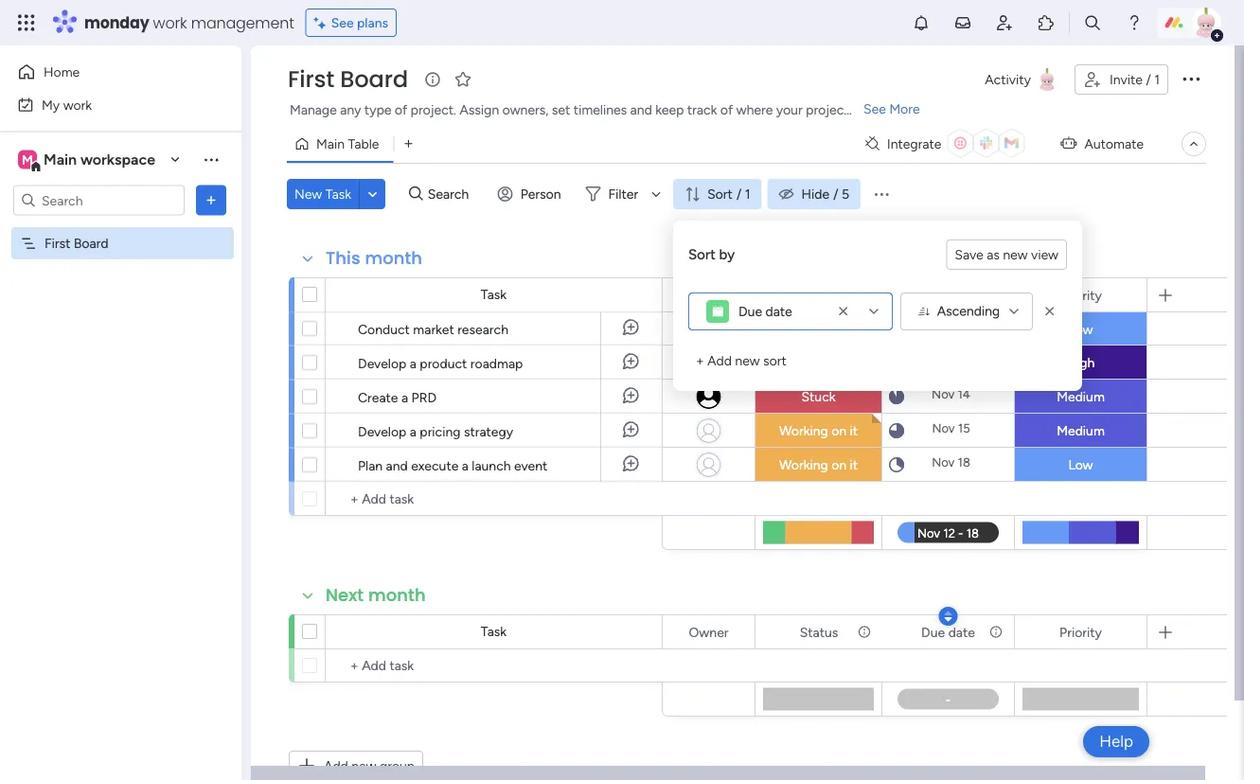 Task type: describe. For each thing, give the bounding box(es) containing it.
sort desc image
[[945, 610, 952, 623]]

nov 15
[[932, 421, 970, 436]]

First Board field
[[283, 63, 413, 95]]

see plans
[[331, 15, 388, 31]]

dapulse integrations image
[[866, 137, 880, 151]]

manage
[[290, 102, 337, 118]]

nov 18
[[932, 455, 971, 470]]

main workspace
[[44, 151, 155, 169]]

workspace options image
[[202, 150, 221, 169]]

help
[[1100, 732, 1134, 751]]

nov 12
[[932, 320, 970, 335]]

3 on from the top
[[832, 457, 847, 473]]

month for this month
[[365, 246, 422, 270]]

project
[[806, 102, 849, 118]]

main table
[[316, 136, 379, 152]]

track
[[687, 102, 717, 118]]

invite / 1
[[1110, 71, 1160, 88]]

monday work management
[[84, 12, 294, 33]]

invite members image
[[995, 13, 1014, 32]]

where
[[736, 102, 773, 118]]

hide / 5
[[802, 186, 850, 202]]

work for monday
[[153, 12, 187, 33]]

column information image for status
[[857, 287, 872, 303]]

ruby anderson image
[[1191, 8, 1222, 38]]

hide
[[802, 186, 830, 202]]

my
[[42, 97, 60, 113]]

2 status from the top
[[800, 624, 838, 640]]

1 for invite / 1
[[1155, 71, 1160, 88]]

Search in workspace field
[[40, 189, 158, 211]]

15
[[958, 421, 970, 436]]

see more
[[864, 101, 920, 117]]

5
[[842, 186, 850, 202]]

2 working from the top
[[779, 423, 828, 439]]

sort by
[[688, 246, 735, 263]]

main for main workspace
[[44, 151, 77, 169]]

1 working from the top
[[779, 322, 828, 338]]

next month
[[326, 583, 426, 607]]

a for prd
[[401, 389, 408, 405]]

due date up sort
[[739, 304, 792, 320]]

3 working on it from the top
[[779, 457, 858, 473]]

1 working on it from the top
[[779, 322, 858, 338]]

task for next month
[[481, 624, 507, 640]]

Next month field
[[321, 583, 431, 608]]

1 it from the top
[[850, 322, 858, 338]]

see for see plans
[[331, 15, 354, 31]]

conduct market research
[[358, 321, 508, 337]]

nov 14
[[932, 387, 971, 402]]

plan
[[358, 457, 383, 473]]

set
[[552, 102, 570, 118]]

date for 1st due date field from the bottom of the page
[[949, 624, 975, 640]]

14
[[958, 387, 971, 402]]

owners,
[[503, 102, 549, 118]]

workspace image
[[18, 149, 37, 170]]

filter
[[608, 186, 638, 202]]

integrate
[[887, 136, 942, 152]]

my work button
[[11, 89, 204, 120]]

stands.
[[852, 102, 894, 118]]

conduct
[[358, 321, 410, 337]]

activity
[[985, 71, 1031, 88]]

1 due date field from the top
[[917, 285, 980, 305]]

a for product
[[410, 355, 417, 371]]

filter button
[[578, 179, 668, 209]]

home button
[[11, 57, 204, 87]]

+
[[696, 353, 704, 369]]

due date for second due date field from the bottom of the page
[[922, 287, 975, 303]]

1 low from the top
[[1069, 322, 1093, 338]]

main table button
[[287, 129, 393, 159]]

+ add new sort button
[[688, 346, 794, 376]]

help image
[[1125, 13, 1144, 32]]

develop for develop a product roadmap
[[358, 355, 407, 371]]

This month field
[[321, 246, 427, 271]]

save as new view
[[955, 247, 1059, 263]]

sort for sort / 1
[[707, 186, 733, 202]]

apps image
[[1037, 13, 1056, 32]]

1 status from the top
[[800, 287, 838, 303]]

project.
[[411, 102, 456, 118]]

next
[[326, 583, 364, 607]]

autopilot image
[[1061, 131, 1077, 155]]

m
[[22, 152, 33, 168]]

create
[[358, 389, 398, 405]]

assign
[[460, 102, 499, 118]]

date up sort
[[766, 304, 792, 320]]

management
[[191, 12, 294, 33]]

board inside list box
[[74, 235, 109, 251]]

first inside first board list box
[[45, 235, 70, 251]]

owner for this month
[[689, 287, 729, 303]]

roadmap
[[470, 355, 523, 371]]

timelines
[[574, 102, 627, 118]]

pricing
[[420, 423, 461, 439]]

3 it from the top
[[850, 457, 858, 473]]

automate
[[1085, 136, 1144, 152]]

develop a product roadmap
[[358, 355, 523, 371]]

plan and execute a launch event
[[358, 457, 548, 473]]

2 it from the top
[[850, 423, 858, 439]]

first board list box
[[0, 223, 241, 515]]

due for second due date field from the bottom of the page
[[922, 287, 945, 303]]

a for pricing
[[410, 423, 417, 439]]

angle down image
[[368, 187, 377, 201]]

new task
[[295, 186, 351, 202]]

by
[[719, 246, 735, 263]]

view
[[1031, 247, 1059, 263]]

first board inside list box
[[45, 235, 109, 251]]

high
[[1067, 355, 1095, 371]]

more
[[890, 101, 920, 117]]

execute
[[411, 457, 459, 473]]

collapse board header image
[[1187, 136, 1202, 152]]

invite
[[1110, 71, 1143, 88]]

remove sort image
[[1041, 302, 1060, 321]]

keep
[[656, 102, 684, 118]]

owner field for next month
[[684, 622, 733, 643]]

product
[[420, 355, 467, 371]]

research
[[458, 321, 508, 337]]

this month
[[326, 246, 422, 270]]

1 on from the top
[[832, 322, 847, 338]]

/ for sort
[[737, 186, 742, 202]]

search everything image
[[1083, 13, 1102, 32]]

as
[[987, 247, 1000, 263]]



Task type: vqa. For each thing, say whether or not it's contained in the screenshot.
about
no



Task type: locate. For each thing, give the bounding box(es) containing it.
0 vertical spatial first board
[[288, 63, 408, 95]]

nov for nov 18
[[932, 455, 955, 470]]

Status field
[[795, 285, 843, 305], [795, 622, 843, 643]]

0 vertical spatial on
[[832, 322, 847, 338]]

inbox image
[[954, 13, 973, 32]]

task for this month
[[481, 286, 507, 303]]

a left the product
[[410, 355, 417, 371]]

main right workspace image
[[44, 151, 77, 169]]

1 horizontal spatial board
[[340, 63, 408, 95]]

workspace selection element
[[18, 148, 158, 173]]

0 horizontal spatial main
[[44, 151, 77, 169]]

board up type
[[340, 63, 408, 95]]

1 left hide
[[745, 186, 750, 202]]

my work
[[42, 97, 92, 113]]

due
[[922, 287, 945, 303], [739, 304, 762, 320], [922, 624, 945, 640]]

1 medium from the top
[[1057, 389, 1105, 405]]

develop down conduct
[[358, 355, 407, 371]]

task right new
[[326, 186, 351, 202]]

work right monday
[[153, 12, 187, 33]]

1 vertical spatial sort
[[688, 246, 716, 263]]

2 vertical spatial on
[[832, 457, 847, 473]]

2 vertical spatial working on it
[[779, 457, 858, 473]]

month right this
[[365, 246, 422, 270]]

0 vertical spatial sort
[[707, 186, 733, 202]]

sort left by at the right of page
[[688, 246, 716, 263]]

2 on from the top
[[832, 423, 847, 439]]

first board
[[288, 63, 408, 95], [45, 235, 109, 251]]

first board down search in workspace field
[[45, 235, 109, 251]]

of right track
[[721, 102, 733, 118]]

add
[[708, 353, 732, 369]]

0 vertical spatial month
[[365, 246, 422, 270]]

1 vertical spatial new
[[735, 353, 760, 369]]

0 horizontal spatial new
[[735, 353, 760, 369]]

date down sort desc icon
[[949, 624, 975, 640]]

0 horizontal spatial and
[[386, 457, 408, 473]]

date up 12
[[949, 287, 975, 303]]

1 vertical spatial working
[[779, 423, 828, 439]]

nov for nov 12
[[932, 320, 955, 335]]

1 vertical spatial develop
[[358, 423, 407, 439]]

first board up any
[[288, 63, 408, 95]]

/ inside the invite / 1 button
[[1146, 71, 1151, 88]]

see more link
[[862, 99, 922, 118]]

date for second due date field from the bottom of the page
[[949, 287, 975, 303]]

develop down create
[[358, 423, 407, 439]]

1 vertical spatial month
[[368, 583, 426, 607]]

prd
[[412, 389, 437, 405]]

option
[[0, 226, 241, 230]]

0 vertical spatial working on it
[[779, 322, 858, 338]]

monday
[[84, 12, 149, 33]]

0 vertical spatial it
[[850, 322, 858, 338]]

1 vertical spatial priority
[[1060, 624, 1102, 640]]

due down sort desc icon
[[922, 624, 945, 640]]

owner field for this month
[[684, 285, 733, 305]]

v2 overdue deadline image
[[889, 321, 904, 339]]

2 vertical spatial working
[[779, 457, 828, 473]]

/ left hide
[[737, 186, 742, 202]]

develop
[[358, 355, 407, 371], [358, 423, 407, 439]]

2 priority field from the top
[[1055, 622, 1107, 643]]

v2 sort ascending image
[[919, 305, 930, 319]]

market
[[413, 321, 454, 337]]

1 vertical spatial see
[[864, 101, 886, 117]]

working on it
[[779, 322, 858, 338], [779, 423, 858, 439], [779, 457, 858, 473]]

1 priority from the top
[[1060, 287, 1102, 303]]

work
[[153, 12, 187, 33], [63, 97, 92, 113]]

/ right the invite
[[1146, 71, 1151, 88]]

1 vertical spatial owner
[[689, 624, 729, 640]]

1 horizontal spatial of
[[721, 102, 733, 118]]

new for sort
[[735, 353, 760, 369]]

0 vertical spatial board
[[340, 63, 408, 95]]

work for my
[[63, 97, 92, 113]]

0 vertical spatial priority field
[[1055, 285, 1107, 305]]

help button
[[1084, 726, 1150, 758]]

ascending
[[937, 303, 1000, 319]]

task up research
[[481, 286, 507, 303]]

see left plans
[[331, 15, 354, 31]]

4 nov from the top
[[932, 455, 955, 470]]

add to favorites image
[[454, 70, 473, 89]]

see inside button
[[331, 15, 354, 31]]

invite / 1 button
[[1075, 64, 1169, 95]]

1 horizontal spatial first board
[[288, 63, 408, 95]]

2 horizontal spatial /
[[1146, 71, 1151, 88]]

1 vertical spatial work
[[63, 97, 92, 113]]

Priority field
[[1055, 285, 1107, 305], [1055, 622, 1107, 643]]

it
[[850, 322, 858, 338], [850, 423, 858, 439], [850, 457, 858, 473]]

0 horizontal spatial first board
[[45, 235, 109, 251]]

1 vertical spatial 1
[[745, 186, 750, 202]]

1 priority field from the top
[[1055, 285, 1107, 305]]

2 develop from the top
[[358, 423, 407, 439]]

options image
[[1180, 67, 1203, 90]]

1 horizontal spatial first
[[288, 63, 334, 95]]

2 vertical spatial it
[[850, 457, 858, 473]]

show board description image
[[421, 70, 444, 89]]

0 vertical spatial 1
[[1155, 71, 1160, 88]]

owner for next month
[[689, 624, 729, 640]]

column information image for due date
[[989, 287, 1004, 303]]

0 vertical spatial working
[[779, 322, 828, 338]]

0 vertical spatial owner field
[[684, 285, 733, 305]]

1 vertical spatial due date field
[[917, 622, 980, 643]]

0 horizontal spatial first
[[45, 235, 70, 251]]

see
[[331, 15, 354, 31], [864, 101, 886, 117]]

1 vertical spatial owner field
[[684, 622, 733, 643]]

new for view
[[1003, 247, 1028, 263]]

due up v2 sort ascending icon
[[922, 287, 945, 303]]

0 horizontal spatial work
[[63, 97, 92, 113]]

1 vertical spatial status field
[[795, 622, 843, 643]]

sort / 1
[[707, 186, 750, 202]]

0 vertical spatial see
[[331, 15, 354, 31]]

due date field right column information icon
[[917, 622, 980, 643]]

event
[[514, 457, 548, 473]]

date
[[949, 287, 975, 303], [766, 304, 792, 320], [949, 624, 975, 640]]

nov left 15
[[932, 421, 955, 436]]

person
[[521, 186, 561, 202]]

0 vertical spatial and
[[630, 102, 652, 118]]

first down search in workspace field
[[45, 235, 70, 251]]

task up + add task text box
[[481, 624, 507, 640]]

1 inside button
[[1155, 71, 1160, 88]]

due up + add new sort button
[[739, 304, 762, 320]]

1 vertical spatial first
[[45, 235, 70, 251]]

1 horizontal spatial see
[[864, 101, 886, 117]]

home
[[44, 64, 80, 80]]

new left sort
[[735, 353, 760, 369]]

due for 1st due date field from the bottom of the page
[[922, 624, 945, 640]]

2 working on it from the top
[[779, 423, 858, 439]]

+ Add task text field
[[335, 488, 653, 510]]

/ left 5
[[833, 186, 839, 202]]

type
[[365, 102, 392, 118]]

person button
[[490, 179, 572, 209]]

0 horizontal spatial /
[[737, 186, 742, 202]]

/
[[1146, 71, 1151, 88], [737, 186, 742, 202], [833, 186, 839, 202]]

1 horizontal spatial /
[[833, 186, 839, 202]]

strategy
[[464, 423, 513, 439]]

1 vertical spatial it
[[850, 423, 858, 439]]

0 horizontal spatial see
[[331, 15, 354, 31]]

first up "manage"
[[288, 63, 334, 95]]

1 vertical spatial board
[[74, 235, 109, 251]]

task inside button
[[326, 186, 351, 202]]

2 nov from the top
[[932, 387, 955, 402]]

nov for nov 14
[[932, 387, 955, 402]]

Owner field
[[684, 285, 733, 305], [684, 622, 733, 643]]

2 due date field from the top
[[917, 622, 980, 643]]

sort
[[763, 353, 787, 369]]

due date for 1st due date field from the bottom of the page
[[922, 624, 975, 640]]

a
[[410, 355, 417, 371], [401, 389, 408, 405], [410, 423, 417, 439], [462, 457, 469, 473]]

main left table
[[316, 136, 345, 152]]

1 vertical spatial priority field
[[1055, 622, 1107, 643]]

work inside button
[[63, 97, 92, 113]]

0 vertical spatial first
[[288, 63, 334, 95]]

0 horizontal spatial board
[[74, 235, 109, 251]]

v2 search image
[[409, 183, 423, 205]]

due date
[[922, 287, 975, 303], [739, 304, 792, 320], [922, 624, 975, 640]]

a left 'pricing'
[[410, 423, 417, 439]]

sort for sort by
[[688, 246, 716, 263]]

new
[[1003, 247, 1028, 263], [735, 353, 760, 369]]

month right next
[[368, 583, 426, 607]]

this
[[326, 246, 360, 270]]

notifications image
[[912, 13, 931, 32]]

main for main table
[[316, 136, 345, 152]]

3 working from the top
[[779, 457, 828, 473]]

1 vertical spatial and
[[386, 457, 408, 473]]

and left keep
[[630, 102, 652, 118]]

your
[[776, 102, 803, 118]]

develop for develop a pricing strategy
[[358, 423, 407, 439]]

new
[[295, 186, 322, 202]]

priority
[[1060, 287, 1102, 303], [1060, 624, 1102, 640]]

/ for invite
[[1146, 71, 1151, 88]]

1 vertical spatial task
[[481, 286, 507, 303]]

0 horizontal spatial of
[[395, 102, 407, 118]]

1 status field from the top
[[795, 285, 843, 305]]

12
[[958, 320, 970, 335]]

1 horizontal spatial 1
[[1155, 71, 1160, 88]]

plans
[[357, 15, 388, 31]]

workspace
[[80, 151, 155, 169]]

manage any type of project. assign owners, set timelines and keep track of where your project stands.
[[290, 102, 894, 118]]

1 horizontal spatial new
[[1003, 247, 1028, 263]]

18
[[958, 455, 971, 470]]

sort up by at the right of page
[[707, 186, 733, 202]]

medium
[[1057, 389, 1105, 405], [1057, 423, 1105, 439]]

+ Add task text field
[[335, 654, 653, 677]]

arrow down image
[[645, 183, 668, 205]]

1 horizontal spatial work
[[153, 12, 187, 33]]

see for see more
[[864, 101, 886, 117]]

and
[[630, 102, 652, 118], [386, 457, 408, 473]]

owner
[[689, 287, 729, 303], [689, 624, 729, 640]]

0 vertical spatial status
[[800, 287, 838, 303]]

1 horizontal spatial main
[[316, 136, 345, 152]]

nov left 18
[[932, 455, 955, 470]]

menu image
[[872, 185, 891, 204]]

options image
[[202, 191, 221, 210]]

see plans button
[[306, 9, 397, 37]]

0 vertical spatial owner
[[689, 287, 729, 303]]

2 medium from the top
[[1057, 423, 1105, 439]]

of right type
[[395, 102, 407, 118]]

nov left 12
[[932, 320, 955, 335]]

/ for hide
[[833, 186, 839, 202]]

activity button
[[978, 64, 1067, 95]]

table
[[348, 136, 379, 152]]

work right the my
[[63, 97, 92, 113]]

0 vertical spatial medium
[[1057, 389, 1105, 405]]

0 vertical spatial priority
[[1060, 287, 1102, 303]]

0 vertical spatial due date field
[[917, 285, 980, 305]]

nov for nov 15
[[932, 421, 955, 436]]

2 owner from the top
[[689, 624, 729, 640]]

month for next month
[[368, 583, 426, 607]]

status
[[800, 287, 838, 303], [800, 624, 838, 640]]

nov left 14
[[932, 387, 955, 402]]

a left launch
[[462, 457, 469, 473]]

due date up v2 sort ascending icon
[[922, 287, 975, 303]]

2 status field from the top
[[795, 622, 843, 643]]

save as new view button
[[946, 240, 1067, 270]]

2 priority from the top
[[1060, 624, 1102, 640]]

2 owner field from the top
[[684, 622, 733, 643]]

2 of from the left
[[721, 102, 733, 118]]

1 develop from the top
[[358, 355, 407, 371]]

new right as
[[1003, 247, 1028, 263]]

1 horizontal spatial and
[[630, 102, 652, 118]]

0 vertical spatial new
[[1003, 247, 1028, 263]]

board down search in workspace field
[[74, 235, 109, 251]]

see left more
[[864, 101, 886, 117]]

new task button
[[287, 179, 359, 209]]

any
[[340, 102, 361, 118]]

and right "plan"
[[386, 457, 408, 473]]

main inside button
[[316, 136, 345, 152]]

main
[[316, 136, 345, 152], [44, 151, 77, 169]]

3 nov from the top
[[932, 421, 955, 436]]

main inside workspace selection element
[[44, 151, 77, 169]]

1
[[1155, 71, 1160, 88], [745, 186, 750, 202]]

due date down sort desc icon
[[922, 624, 975, 640]]

0 vertical spatial status field
[[795, 285, 843, 305]]

develop a pricing strategy
[[358, 423, 513, 439]]

2 low from the top
[[1069, 457, 1093, 473]]

due date field up nov 12 on the right top of page
[[917, 285, 980, 305]]

1 vertical spatial low
[[1069, 457, 1093, 473]]

1 owner field from the top
[[684, 285, 733, 305]]

1 vertical spatial on
[[832, 423, 847, 439]]

create a prd
[[358, 389, 437, 405]]

save
[[955, 247, 984, 263]]

1 of from the left
[[395, 102, 407, 118]]

column information image
[[857, 625, 872, 640]]

0 vertical spatial work
[[153, 12, 187, 33]]

1 right the invite
[[1155, 71, 1160, 88]]

1 vertical spatial first board
[[45, 235, 109, 251]]

column information image
[[857, 287, 872, 303], [989, 287, 1004, 303], [989, 625, 1004, 640]]

a left prd
[[401, 389, 408, 405]]

1 for sort / 1
[[745, 186, 750, 202]]

1 vertical spatial working on it
[[779, 423, 858, 439]]

2 vertical spatial task
[[481, 624, 507, 640]]

1 owner from the top
[[689, 287, 729, 303]]

0 vertical spatial low
[[1069, 322, 1093, 338]]

add view image
[[405, 137, 412, 151]]

0 horizontal spatial 1
[[745, 186, 750, 202]]

Search field
[[423, 181, 480, 207]]

stuck
[[802, 389, 836, 405]]

select product image
[[17, 13, 36, 32]]

0 vertical spatial task
[[326, 186, 351, 202]]

Due date field
[[917, 285, 980, 305], [917, 622, 980, 643]]

1 nov from the top
[[932, 320, 955, 335]]

1 vertical spatial medium
[[1057, 423, 1105, 439]]

0 vertical spatial develop
[[358, 355, 407, 371]]

launch
[[472, 457, 511, 473]]

1 vertical spatial status
[[800, 624, 838, 640]]

+ add new sort
[[696, 353, 787, 369]]

working
[[779, 322, 828, 338], [779, 423, 828, 439], [779, 457, 828, 473]]



